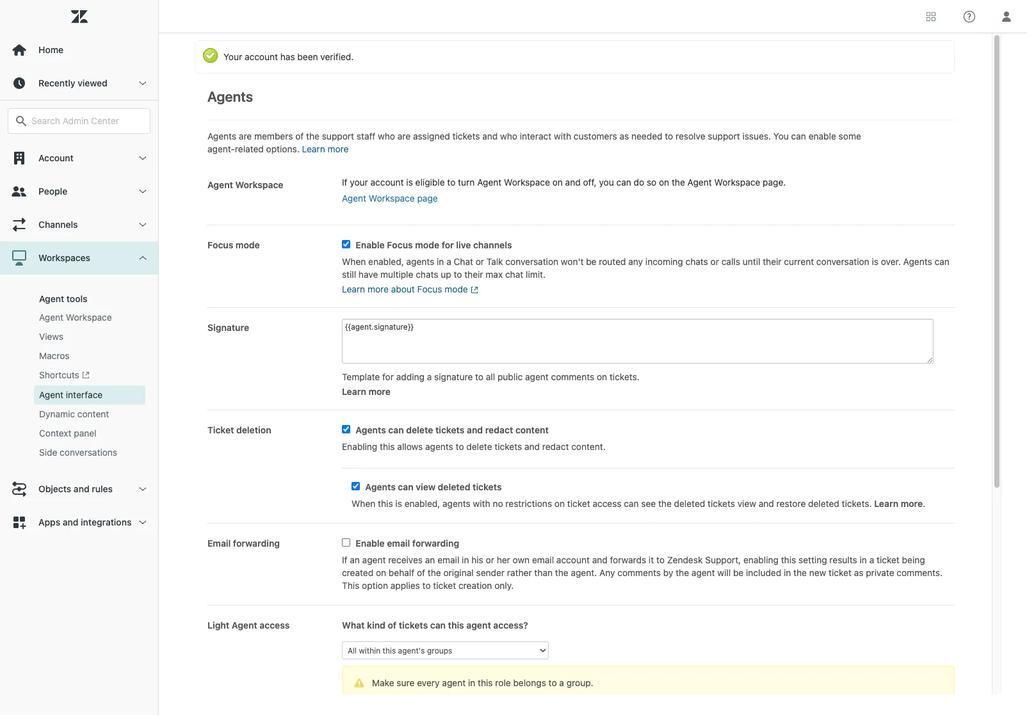 Task type: describe. For each thing, give the bounding box(es) containing it.
shortcuts
[[39, 370, 79, 380]]

apps and integrations
[[38, 517, 132, 528]]

channels
[[38, 219, 78, 230]]

objects and rules button
[[0, 473, 158, 506]]

agent workspace link
[[34, 308, 145, 327]]

context panel element
[[39, 427, 96, 440]]

agent interface link
[[34, 386, 145, 405]]

context
[[39, 428, 71, 439]]

apps
[[38, 517, 60, 528]]

dynamic
[[39, 409, 75, 420]]

agent interface element
[[39, 389, 103, 402]]

views link
[[34, 327, 145, 347]]

views element
[[39, 331, 63, 343]]

zendesk products image
[[927, 12, 936, 21]]

and for objects
[[74, 484, 89, 495]]

rules
[[92, 484, 113, 495]]

dynamic content
[[39, 409, 109, 420]]

agent for agent interface
[[39, 390, 63, 401]]

agent workspace element
[[39, 311, 112, 324]]

recently
[[38, 78, 75, 88]]

side conversations element
[[39, 447, 117, 459]]

account
[[38, 152, 74, 163]]

workspaces button
[[0, 241, 158, 275]]

content
[[77, 409, 109, 420]]

people
[[38, 186, 67, 197]]

interface
[[66, 390, 103, 401]]

home button
[[0, 33, 158, 67]]

none search field inside primary element
[[1, 108, 157, 134]]

workspaces
[[38, 252, 90, 263]]

objects and rules
[[38, 484, 113, 495]]

recently viewed
[[38, 78, 107, 88]]

panel
[[74, 428, 96, 439]]

agent interface
[[39, 390, 103, 401]]

dynamic content link
[[34, 405, 145, 424]]

views
[[39, 331, 63, 342]]

home
[[38, 44, 63, 55]]



Task type: vqa. For each thing, say whether or not it's contained in the screenshot.
bottom and
yes



Task type: locate. For each thing, give the bounding box(es) containing it.
context panel
[[39, 428, 96, 439]]

and for apps
[[63, 517, 78, 528]]

account button
[[0, 142, 158, 175]]

2 vertical spatial agent
[[39, 390, 63, 401]]

objects
[[38, 484, 71, 495]]

agent up views
[[39, 312, 63, 323]]

tree item containing workspaces
[[0, 241, 158, 473]]

1 vertical spatial and
[[63, 517, 78, 528]]

conversations
[[60, 447, 117, 458]]

shortcuts link
[[34, 366, 145, 386]]

and right apps
[[63, 517, 78, 528]]

user menu image
[[999, 8, 1015, 25]]

channels button
[[0, 208, 158, 241]]

macros link
[[34, 347, 145, 366]]

macros element
[[39, 350, 70, 363]]

integrations
[[81, 517, 132, 528]]

agent up dynamic
[[39, 390, 63, 401]]

recently viewed button
[[0, 67, 158, 100]]

and inside objects and rules dropdown button
[[74, 484, 89, 495]]

viewed
[[78, 78, 107, 88]]

3 agent from the top
[[39, 390, 63, 401]]

tools
[[67, 293, 87, 304]]

shortcuts element
[[39, 369, 89, 383]]

and left rules
[[74, 484, 89, 495]]

context panel link
[[34, 424, 145, 443]]

side conversations link
[[34, 443, 145, 463]]

apps and integrations button
[[0, 506, 158, 540]]

agent for agent workspace
[[39, 312, 63, 323]]

agent for agent tools
[[39, 293, 64, 304]]

None search field
[[1, 108, 157, 134]]

tree item
[[0, 241, 158, 473]]

workspaces group
[[0, 275, 158, 473]]

agent left tools
[[39, 293, 64, 304]]

Search Admin Center field
[[31, 115, 142, 127]]

agent tools element
[[39, 293, 87, 304]]

2 agent from the top
[[39, 312, 63, 323]]

and
[[74, 484, 89, 495], [63, 517, 78, 528]]

agent workspace
[[39, 312, 112, 323]]

tree inside primary element
[[0, 142, 158, 540]]

side
[[39, 447, 57, 458]]

agent tools
[[39, 293, 87, 304]]

dynamic content element
[[39, 408, 109, 421]]

1 agent from the top
[[39, 293, 64, 304]]

and inside apps and integrations dropdown button
[[63, 517, 78, 528]]

0 vertical spatial and
[[74, 484, 89, 495]]

workspace
[[66, 312, 112, 323]]

agent
[[39, 293, 64, 304], [39, 312, 63, 323], [39, 390, 63, 401]]

help image
[[964, 11, 976, 22]]

macros
[[39, 350, 70, 361]]

tree containing account
[[0, 142, 158, 540]]

primary element
[[0, 0, 159, 715]]

side conversations
[[39, 447, 117, 458]]

tree
[[0, 142, 158, 540]]

1 vertical spatial agent
[[39, 312, 63, 323]]

tree item inside primary element
[[0, 241, 158, 473]]

people button
[[0, 175, 158, 208]]

0 vertical spatial agent
[[39, 293, 64, 304]]



